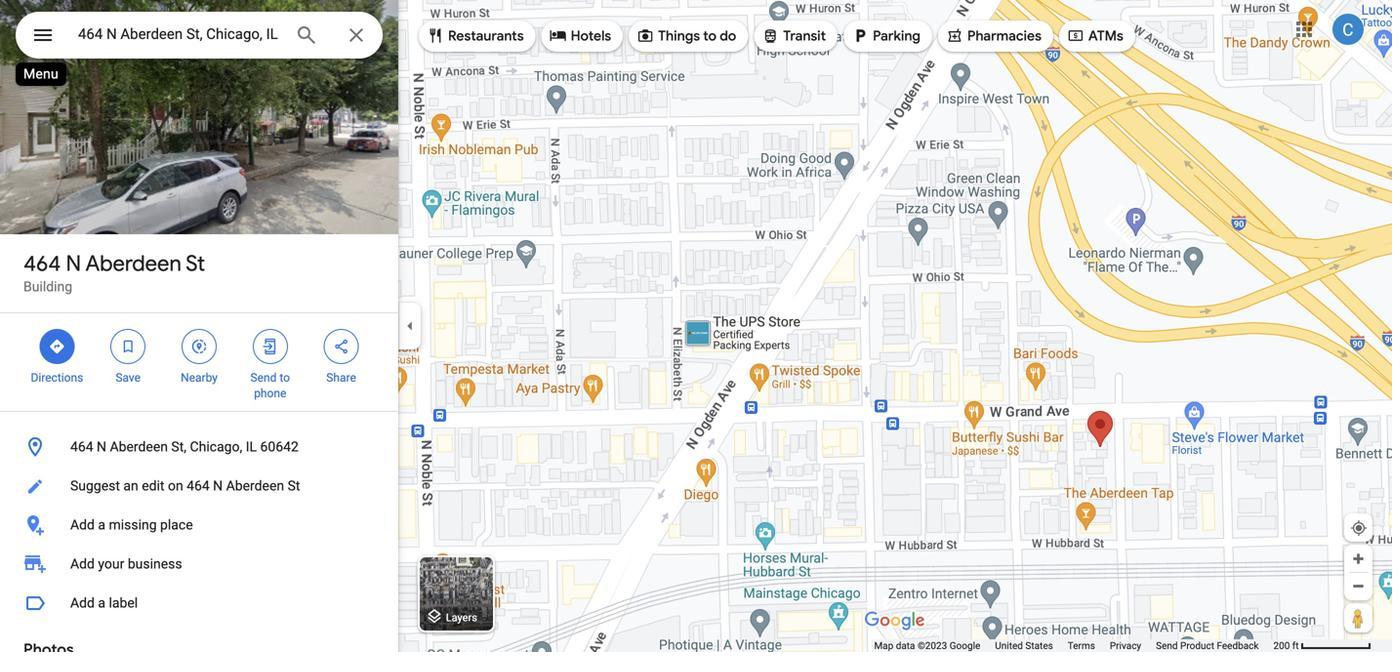 Task type: describe. For each thing, give the bounding box(es) containing it.
an
[[123, 478, 138, 494]]

60642
[[260, 439, 299, 455]]

terms button
[[1068, 639, 1095, 652]]

map
[[874, 640, 893, 652]]

save
[[116, 371, 141, 385]]

transit
[[783, 27, 826, 45]]

business
[[128, 556, 182, 572]]


[[119, 336, 137, 357]]

atms
[[1088, 27, 1123, 45]]

464 N Aberdeen St, Chicago, IL 60642 field
[[16, 12, 383, 59]]

to inside the  things to do
[[703, 27, 717, 45]]


[[946, 25, 963, 46]]

send to phone
[[250, 371, 290, 400]]

 things to do
[[637, 25, 736, 46]]

hotels
[[571, 27, 611, 45]]

zoom in image
[[1351, 552, 1366, 566]]

send for send product feedback
[[1156, 640, 1178, 652]]


[[851, 25, 869, 46]]

phone
[[254, 387, 286, 400]]

 restaurants
[[427, 25, 524, 46]]

your
[[98, 556, 124, 572]]

collapse side panel image
[[399, 315, 421, 337]]

send product feedback
[[1156, 640, 1259, 652]]

add a label
[[70, 595, 138, 611]]

chicago,
[[190, 439, 242, 455]]

464 n aberdeen st building
[[23, 250, 205, 295]]

actions for 464 n aberdeen st region
[[0, 313, 398, 411]]

zoom out image
[[1351, 579, 1366, 594]]


[[762, 25, 779, 46]]

 transit
[[762, 25, 826, 46]]

aberdeen for st,
[[110, 439, 168, 455]]


[[637, 25, 654, 46]]

suggest
[[70, 478, 120, 494]]

add your business
[[70, 556, 182, 572]]

restaurants
[[448, 27, 524, 45]]

200
[[1273, 640, 1290, 652]]

map data ©2023 google
[[874, 640, 980, 652]]

st inside button
[[288, 478, 300, 494]]

suggest an edit on 464 n aberdeen st
[[70, 478, 300, 494]]

add for add your business
[[70, 556, 95, 572]]

to inside send to phone
[[280, 371, 290, 385]]

share
[[326, 371, 356, 385]]

google account: cat marinescu  
(ecaterina.marinescu@adept.ai) image
[[1333, 14, 1364, 45]]

464 n aberdeen st, chicago, il 60642
[[70, 439, 299, 455]]

aberdeen for st
[[85, 250, 181, 277]]

464 n aberdeen st, chicago, il 60642 button
[[0, 428, 398, 467]]

 hotels
[[549, 25, 611, 46]]

 search field
[[16, 12, 383, 62]]


[[190, 336, 208, 357]]

a for missing
[[98, 517, 105, 533]]

st,
[[171, 439, 187, 455]]

464 for st
[[23, 250, 61, 277]]

do
[[720, 27, 736, 45]]

send for send to phone
[[250, 371, 277, 385]]

add for add a missing place
[[70, 517, 95, 533]]

add a label button
[[0, 584, 398, 623]]



Task type: locate. For each thing, give the bounding box(es) containing it.
add your business link
[[0, 545, 398, 584]]

edit
[[142, 478, 164, 494]]

a
[[98, 517, 105, 533], [98, 595, 105, 611]]

n
[[66, 250, 81, 277], [97, 439, 106, 455], [213, 478, 223, 494]]

add
[[70, 517, 95, 533], [70, 556, 95, 572], [70, 595, 95, 611]]

0 vertical spatial n
[[66, 250, 81, 277]]

none field inside 464 n aberdeen st, chicago, il 60642 "field"
[[78, 22, 279, 46]]

464 for st,
[[70, 439, 93, 455]]

1 vertical spatial st
[[288, 478, 300, 494]]

1 a from the top
[[98, 517, 105, 533]]

add a missing place button
[[0, 506, 398, 545]]

©2023
[[918, 640, 947, 652]]

footer
[[874, 639, 1273, 652]]

1 vertical spatial n
[[97, 439, 106, 455]]

 atms
[[1067, 25, 1123, 46]]

0 vertical spatial add
[[70, 517, 95, 533]]

 button
[[16, 12, 70, 62]]

2 horizontal spatial n
[[213, 478, 223, 494]]

a inside add a label button
[[98, 595, 105, 611]]

0 horizontal spatial to
[[280, 371, 290, 385]]

464 inside 464 n aberdeen st building
[[23, 250, 61, 277]]

a left missing
[[98, 517, 105, 533]]

2 vertical spatial aberdeen
[[226, 478, 284, 494]]

1 horizontal spatial n
[[97, 439, 106, 455]]

directions
[[31, 371, 83, 385]]

st down 60642 on the left
[[288, 478, 300, 494]]

to up 'phone'
[[280, 371, 290, 385]]

layers
[[446, 611, 477, 624]]

2 vertical spatial add
[[70, 595, 95, 611]]

0 vertical spatial st
[[186, 250, 205, 277]]

a left label
[[98, 595, 105, 611]]

1 vertical spatial to
[[280, 371, 290, 385]]

200 ft button
[[1273, 640, 1372, 652]]

200 ft
[[1273, 640, 1299, 652]]

send inside button
[[1156, 640, 1178, 652]]

send product feedback button
[[1156, 639, 1259, 652]]

pharmacies
[[967, 27, 1042, 45]]


[[332, 336, 350, 357]]

aberdeen inside 464 n aberdeen st building
[[85, 250, 181, 277]]

google maps element
[[0, 0, 1392, 652]]

a for label
[[98, 595, 105, 611]]

ft
[[1292, 640, 1299, 652]]

footer containing map data ©2023 google
[[874, 639, 1273, 652]]

nearby
[[181, 371, 218, 385]]

1 vertical spatial aberdeen
[[110, 439, 168, 455]]

aberdeen
[[85, 250, 181, 277], [110, 439, 168, 455], [226, 478, 284, 494]]

n inside 464 n aberdeen st building
[[66, 250, 81, 277]]

product
[[1180, 640, 1214, 652]]

464 right on
[[187, 478, 210, 494]]

1 vertical spatial send
[[1156, 640, 1178, 652]]

0 horizontal spatial 464
[[23, 250, 61, 277]]

il
[[246, 439, 257, 455]]

2 a from the top
[[98, 595, 105, 611]]

footer inside google maps 'element'
[[874, 639, 1273, 652]]

to left do
[[703, 27, 717, 45]]

terms
[[1068, 640, 1095, 652]]

google
[[950, 640, 980, 652]]

add left your
[[70, 556, 95, 572]]

aberdeen up 
[[85, 250, 181, 277]]

send up 'phone'
[[250, 371, 277, 385]]

1 horizontal spatial send
[[1156, 640, 1178, 652]]

st up 
[[186, 250, 205, 277]]

privacy
[[1110, 640, 1141, 652]]

united
[[995, 640, 1023, 652]]

1 horizontal spatial st
[[288, 478, 300, 494]]


[[549, 25, 567, 46]]


[[31, 21, 55, 49]]

send left product in the right of the page
[[1156, 640, 1178, 652]]

united states button
[[995, 639, 1053, 652]]

1 vertical spatial a
[[98, 595, 105, 611]]

states
[[1025, 640, 1053, 652]]

send
[[250, 371, 277, 385], [1156, 640, 1178, 652]]

0 horizontal spatial send
[[250, 371, 277, 385]]

feedback
[[1217, 640, 1259, 652]]

show your location image
[[1350, 519, 1368, 537]]

place
[[160, 517, 193, 533]]

 parking
[[851, 25, 921, 46]]

united states
[[995, 640, 1053, 652]]

1 horizontal spatial 464
[[70, 439, 93, 455]]

n for st
[[66, 250, 81, 277]]


[[1067, 25, 1084, 46]]

add inside "link"
[[70, 556, 95, 572]]

on
[[168, 478, 183, 494]]

aberdeen up an
[[110, 439, 168, 455]]

2 vertical spatial 464
[[187, 478, 210, 494]]

add for add a label
[[70, 595, 95, 611]]

label
[[109, 595, 138, 611]]


[[427, 25, 444, 46]]

464
[[23, 250, 61, 277], [70, 439, 93, 455], [187, 478, 210, 494]]

things
[[658, 27, 700, 45]]

0 horizontal spatial st
[[186, 250, 205, 277]]

n down chicago,
[[213, 478, 223, 494]]

building
[[23, 279, 72, 295]]

n up suggest
[[97, 439, 106, 455]]

data
[[896, 640, 915, 652]]

show street view coverage image
[[1344, 603, 1373, 633]]

a inside add a missing place button
[[98, 517, 105, 533]]

1 vertical spatial 464
[[70, 439, 93, 455]]

464 up suggest
[[70, 439, 93, 455]]

st
[[186, 250, 205, 277], [288, 478, 300, 494]]

aberdeen down il
[[226, 478, 284, 494]]

add down suggest
[[70, 517, 95, 533]]

send inside send to phone
[[250, 371, 277, 385]]

464 up building
[[23, 250, 61, 277]]


[[261, 336, 279, 357]]

1 add from the top
[[70, 517, 95, 533]]

add left label
[[70, 595, 95, 611]]

0 vertical spatial a
[[98, 517, 105, 533]]

0 vertical spatial 464
[[23, 250, 61, 277]]

suggest an edit on 464 n aberdeen st button
[[0, 467, 398, 506]]

 pharmacies
[[946, 25, 1042, 46]]

missing
[[109, 517, 157, 533]]

464 n aberdeen st main content
[[0, 0, 398, 652]]

0 vertical spatial to
[[703, 27, 717, 45]]

parking
[[873, 27, 921, 45]]


[[48, 336, 66, 357]]

2 vertical spatial n
[[213, 478, 223, 494]]

n for st,
[[97, 439, 106, 455]]

0 vertical spatial aberdeen
[[85, 250, 181, 277]]

3 add from the top
[[70, 595, 95, 611]]

to
[[703, 27, 717, 45], [280, 371, 290, 385]]

2 add from the top
[[70, 556, 95, 572]]

0 vertical spatial send
[[250, 371, 277, 385]]

add a missing place
[[70, 517, 193, 533]]

1 horizontal spatial to
[[703, 27, 717, 45]]

n up building
[[66, 250, 81, 277]]

0 horizontal spatial n
[[66, 250, 81, 277]]

privacy button
[[1110, 639, 1141, 652]]

2 horizontal spatial 464
[[187, 478, 210, 494]]

st inside 464 n aberdeen st building
[[186, 250, 205, 277]]

1 vertical spatial add
[[70, 556, 95, 572]]

None field
[[78, 22, 279, 46]]



Task type: vqa. For each thing, say whether or not it's contained in the screenshot.


